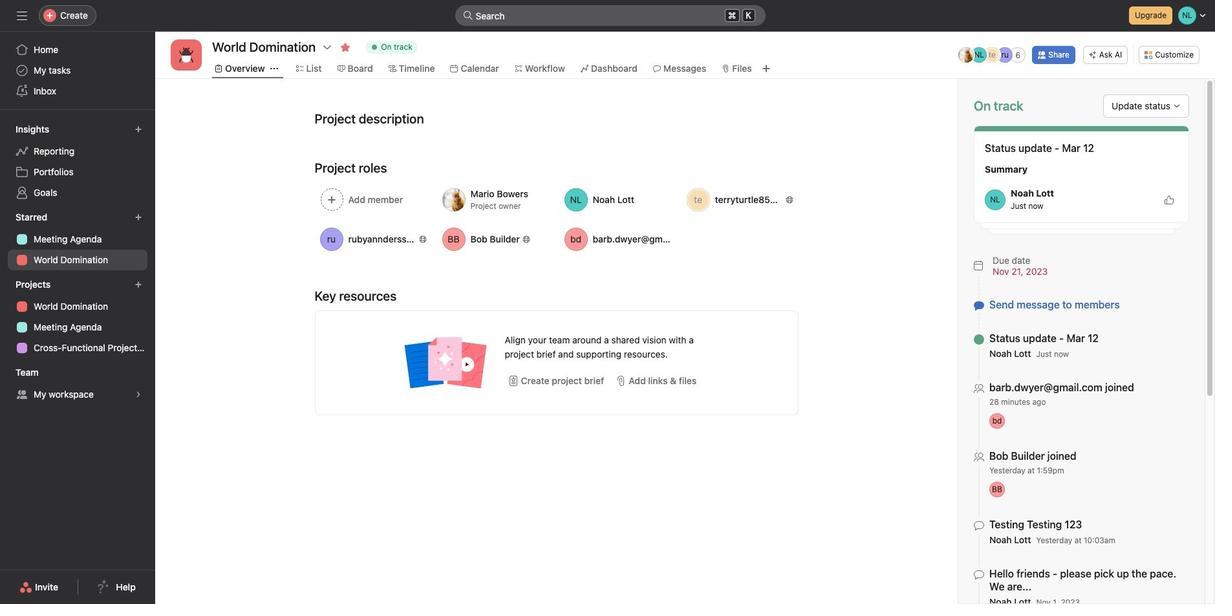 Task type: locate. For each thing, give the bounding box(es) containing it.
hide sidebar image
[[17, 10, 27, 21]]

starred element
[[0, 206, 155, 273]]

Search tasks, projects, and more text field
[[455, 5, 766, 26]]

prominent image
[[463, 10, 473, 21]]

0 likes. click to like this task image
[[1165, 194, 1175, 205]]

add items to starred image
[[135, 214, 142, 221]]

None field
[[455, 5, 766, 26]]

update status image
[[1174, 102, 1181, 110]]

remove from starred image
[[340, 42, 351, 52]]

teams element
[[0, 361, 155, 408]]



Task type: vqa. For each thing, say whether or not it's contained in the screenshot.
Tab actions image
yes



Task type: describe. For each thing, give the bounding box(es) containing it.
global element
[[0, 32, 155, 109]]

tab actions image
[[270, 65, 278, 72]]

see details, my workspace image
[[135, 391, 142, 399]]

latest status update element
[[974, 126, 1190, 223]]

bug image
[[179, 47, 194, 63]]

projects element
[[0, 273, 155, 361]]

new insights image
[[135, 126, 142, 133]]

add tab image
[[761, 63, 772, 74]]

new project or portfolio image
[[135, 281, 142, 289]]

insights element
[[0, 118, 155, 206]]

show options image
[[322, 42, 333, 52]]



